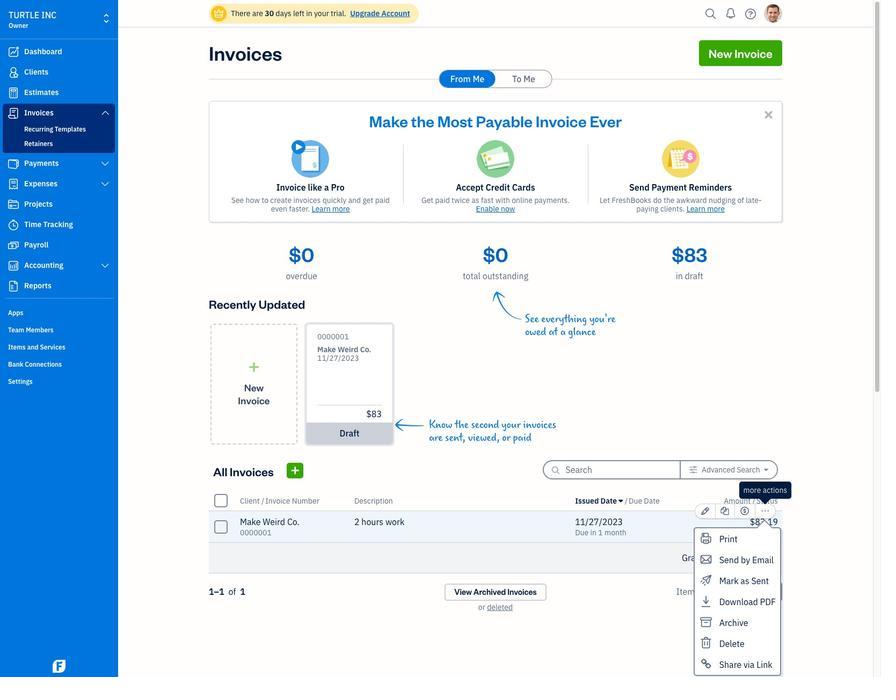Task type: vqa. For each thing, say whether or not it's contained in the screenshot.
as within button
yes



Task type: describe. For each thing, give the bounding box(es) containing it.
payroll
[[24, 240, 48, 250]]

clients link
[[3, 63, 115, 82]]

bank
[[8, 360, 23, 368]]

0 horizontal spatial new
[[244, 381, 264, 393]]

from
[[450, 74, 471, 84]]

$0 for $0 total outstanding
[[483, 242, 508, 267]]

your inside know the second your invoices are sent, viewed, or paid
[[502, 419, 521, 431]]

plus image
[[248, 362, 260, 373]]

dashboard link
[[3, 42, 115, 62]]

freshbooks image
[[50, 660, 68, 673]]

share
[[720, 660, 742, 670]]

invoices inside view archived invoices or deleted
[[508, 587, 537, 597]]

a inside see everything you're owed at a glance
[[561, 326, 566, 338]]

owner
[[9, 21, 28, 30]]

learn for reminders
[[687, 204, 706, 214]]

Search text field
[[566, 461, 663, 479]]

invoice left ever
[[536, 111, 587, 131]]

amount / status
[[724, 496, 778, 506]]

issued date
[[575, 496, 617, 506]]

link
[[757, 660, 773, 670]]

email
[[752, 555, 774, 566]]

chevron large down image for invoices
[[100, 109, 110, 117]]

chevron large down image for expenses
[[100, 180, 110, 189]]

invoices down there
[[209, 40, 282, 66]]

archived
[[474, 587, 506, 597]]

know
[[429, 419, 452, 431]]

invoice image
[[7, 108, 20, 119]]

glance
[[568, 326, 596, 338]]

sent
[[752, 576, 769, 587]]

pro
[[331, 182, 345, 193]]

to
[[262, 196, 269, 205]]

payroll link
[[3, 236, 115, 255]]

invoice like a pro image
[[292, 140, 329, 178]]

chevron large down image for accounting
[[100, 262, 110, 270]]

expenses
[[24, 179, 58, 189]]

caretdown image inside issued date link
[[619, 497, 623, 505]]

send payment reminders image
[[662, 140, 700, 178]]

bank connections link
[[3, 356, 115, 372]]

new invoice link for know the second your invoices are sent, viewed, or paid
[[211, 324, 298, 445]]

/ for client
[[262, 496, 264, 506]]

view
[[455, 587, 472, 597]]

retainers link
[[5, 138, 113, 150]]

by
[[741, 555, 750, 566]]

account
[[382, 9, 410, 18]]

weird inside make weird co. 0000001
[[263, 517, 285, 527]]

in inside 11/27/2023 due in 1 month
[[591, 528, 597, 538]]

2 hours work link
[[342, 511, 571, 543]]

to me
[[512, 74, 536, 84]]

settings
[[8, 378, 33, 386]]

get
[[422, 196, 434, 205]]

1 vertical spatial $83.19
[[734, 553, 762, 563]]

accounting link
[[3, 256, 115, 276]]

left
[[293, 9, 304, 18]]

do
[[654, 196, 662, 205]]

1 horizontal spatial new invoice
[[709, 46, 773, 61]]

learn more for reminders
[[687, 204, 725, 214]]

learn more for a
[[312, 204, 350, 214]]

members
[[26, 326, 54, 334]]

make for make the most payable invoice ever
[[369, 111, 408, 131]]

make for make weird co. 0000001
[[240, 517, 261, 527]]

retainers
[[24, 140, 53, 148]]

co. inside make weird co. 0000001
[[287, 517, 300, 527]]

11/27/2023 inside 11/27/2023 due in 1 month
[[575, 517, 623, 527]]

archive
[[720, 618, 748, 628]]

credit
[[486, 182, 510, 193]]

main element
[[0, 0, 145, 677]]

there are 30 days left in your trial. upgrade account
[[231, 9, 410, 18]]

notifications image
[[722, 3, 740, 24]]

turtle inc owner
[[9, 10, 57, 30]]

from me link
[[440, 70, 496, 88]]

deleted link
[[487, 603, 513, 612]]

dashboard image
[[7, 47, 20, 57]]

total
[[708, 553, 727, 563]]

services
[[40, 343, 65, 351]]

$83 for $83 in draft
[[672, 242, 708, 267]]

upgrade
[[350, 9, 380, 18]]

connections
[[25, 360, 62, 368]]

upgrade account link
[[348, 9, 410, 18]]

grand total : $83.19 usd
[[682, 553, 778, 563]]

estimates link
[[3, 83, 115, 103]]

0000001 inside make weird co. 0000001
[[240, 528, 272, 538]]

more for send payment reminders
[[708, 204, 725, 214]]

total
[[463, 271, 481, 281]]

send for send payment reminders
[[630, 182, 650, 193]]

usd
[[764, 554, 778, 563]]

2 horizontal spatial more
[[744, 486, 761, 495]]

$0 for $0 overdue
[[289, 242, 314, 267]]

description link
[[354, 496, 393, 506]]

templates
[[55, 125, 86, 133]]

time tracking
[[24, 220, 73, 229]]

settings image
[[689, 466, 698, 474]]

crown image
[[213, 8, 225, 19]]

issued date link
[[575, 496, 625, 506]]

:
[[727, 553, 729, 563]]

advanced
[[702, 465, 735, 475]]

amount link
[[724, 496, 753, 506]]

0 vertical spatial due
[[629, 496, 642, 506]]

client image
[[7, 67, 20, 78]]

chevron large down image for payments
[[100, 160, 110, 168]]

chart image
[[7, 261, 20, 271]]

2 / from the left
[[625, 496, 628, 506]]

accounting
[[24, 261, 63, 270]]

delete button
[[695, 633, 780, 654]]

recurring templates link
[[5, 123, 113, 136]]

grand
[[682, 553, 706, 563]]

client
[[240, 496, 260, 506]]

team members link
[[3, 322, 115, 338]]

second
[[471, 419, 499, 431]]

edit image
[[701, 505, 710, 518]]

freshbooks
[[612, 196, 652, 205]]

0 vertical spatial a
[[324, 182, 329, 193]]

11/27/2023 inside 0000001 make weird co. 11/27/2023
[[317, 353, 359, 363]]

apps link
[[3, 305, 115, 321]]

get
[[363, 196, 374, 205]]

viewed,
[[468, 432, 500, 444]]

0 horizontal spatial 1
[[240, 587, 245, 597]]

see everything you're owed at a glance
[[525, 313, 616, 338]]

items per page:
[[677, 587, 738, 597]]

0 horizontal spatial in
[[306, 9, 312, 18]]

items and services
[[8, 343, 65, 351]]

most
[[438, 111, 473, 131]]

more actions
[[744, 486, 788, 495]]

at
[[549, 326, 558, 338]]

payments.
[[535, 196, 570, 205]]

view archived invoices link
[[445, 584, 547, 601]]

as inside accept credit cards get paid twice as fast with online payments. enable now
[[472, 196, 479, 205]]

weird inside 0000001 make weird co. 11/27/2023
[[338, 345, 358, 355]]

/ for amount
[[753, 496, 756, 506]]

new invoice link for invoices
[[699, 40, 783, 66]]

share via link
[[720, 660, 773, 670]]

invoice down plus icon
[[238, 394, 270, 406]]

2
[[354, 517, 360, 527]]

clients.
[[661, 204, 685, 214]]

search
[[737, 465, 760, 475]]

reports
[[24, 281, 52, 291]]

invoice right client link
[[265, 496, 290, 506]]

to me link
[[496, 70, 552, 88]]

timer image
[[7, 220, 20, 230]]



Task type: locate. For each thing, give the bounding box(es) containing it.
1 horizontal spatial draft
[[685, 271, 704, 281]]

the inside know the second your invoices are sent, viewed, or paid
[[455, 419, 469, 431]]

more down reminders
[[708, 204, 725, 214]]

1 horizontal spatial or
[[502, 432, 511, 444]]

learn
[[312, 204, 331, 214], [687, 204, 706, 214]]

payable
[[476, 111, 533, 131]]

me right from
[[473, 74, 485, 84]]

0 horizontal spatial co.
[[287, 517, 300, 527]]

invoices up client link
[[230, 464, 274, 479]]

1 / from the left
[[262, 496, 264, 506]]

or inside view archived invoices or deleted
[[479, 603, 485, 612]]

all
[[213, 464, 227, 479]]

tracking
[[43, 220, 73, 229]]

$0 up "outstanding" at the right top of the page
[[483, 242, 508, 267]]

see for see everything you're owed at a glance
[[525, 313, 539, 326]]

money image
[[7, 240, 20, 251]]

0 horizontal spatial 11/27/2023
[[317, 353, 359, 363]]

/ left status link
[[753, 496, 756, 506]]

invoices for paid
[[523, 419, 556, 431]]

/ right client
[[262, 496, 264, 506]]

invoice up create
[[277, 182, 306, 193]]

you're
[[590, 313, 616, 326]]

or down archived
[[479, 603, 485, 612]]

paid
[[375, 196, 390, 205], [435, 196, 450, 205], [513, 432, 532, 444]]

of left late-
[[738, 196, 744, 205]]

make weird co. 0000001
[[240, 517, 300, 538]]

2 vertical spatial make
[[240, 517, 261, 527]]

accept credit cards image
[[477, 140, 515, 178]]

0 vertical spatial make
[[369, 111, 408, 131]]

2 learn more from the left
[[687, 204, 725, 214]]

a right at
[[561, 326, 566, 338]]

2 $0 from the left
[[483, 242, 508, 267]]

paid inside accept credit cards get paid twice as fast with online payments. enable now
[[435, 196, 450, 205]]

ever
[[590, 111, 622, 131]]

to
[[512, 74, 522, 84]]

1 horizontal spatial your
[[502, 419, 521, 431]]

$0 inside $0 total outstanding
[[483, 242, 508, 267]]

0 vertical spatial your
[[314, 9, 329, 18]]

0 horizontal spatial items
[[8, 343, 26, 351]]

me inside to me "link"
[[524, 74, 536, 84]]

3 / from the left
[[753, 496, 756, 506]]

date down search text box
[[644, 496, 660, 506]]

1 horizontal spatial due
[[629, 496, 642, 506]]

0 horizontal spatial learn
[[312, 204, 331, 214]]

payment
[[652, 182, 687, 193]]

0 horizontal spatial of
[[228, 587, 236, 597]]

delete
[[720, 639, 745, 649]]

0 vertical spatial co.
[[360, 345, 371, 355]]

1 horizontal spatial in
[[591, 528, 597, 538]]

pdf
[[760, 597, 776, 608]]

advanced search
[[702, 465, 760, 475]]

enable
[[476, 204, 499, 214]]

time
[[24, 220, 41, 229]]

$0
[[289, 242, 314, 267], [483, 242, 508, 267]]

learn right clients.
[[687, 204, 706, 214]]

paid inside see how to create invoices quickly and get paid even faster.
[[375, 196, 390, 205]]

1 learn from the left
[[312, 204, 331, 214]]

are inside know the second your invoices are sent, viewed, or paid
[[429, 432, 443, 444]]

1 horizontal spatial see
[[525, 313, 539, 326]]

in inside $83 in draft
[[676, 271, 683, 281]]

1 horizontal spatial of
[[738, 196, 744, 205]]

the right do
[[664, 196, 675, 205]]

chevron large down image down payments link
[[100, 180, 110, 189]]

as left sent
[[741, 576, 750, 587]]

are down know
[[429, 432, 443, 444]]

0 vertical spatial of
[[738, 196, 744, 205]]

expense image
[[7, 179, 20, 190]]

projects
[[24, 199, 53, 209]]

all invoices
[[213, 464, 274, 479]]

mark as sent
[[720, 576, 769, 587]]

1 inside 11/27/2023 due in 1 month
[[598, 528, 603, 538]]

0 vertical spatial draft
[[685, 271, 704, 281]]

more up amount / status
[[744, 486, 761, 495]]

new invoice down plus icon
[[238, 381, 270, 406]]

chevron large down image inside invoices "link"
[[100, 109, 110, 117]]

chevron large down image inside payments link
[[100, 160, 110, 168]]

$83
[[672, 242, 708, 267], [366, 409, 382, 420]]

there
[[231, 9, 251, 18]]

search image
[[703, 6, 720, 22]]

reminders
[[689, 182, 732, 193]]

1 vertical spatial 0000001
[[240, 528, 272, 538]]

add invoice image
[[290, 464, 300, 477]]

paid inside know the second your invoices are sent, viewed, or paid
[[513, 432, 532, 444]]

learn more
[[312, 204, 350, 214], [687, 204, 725, 214]]

new invoice down go to help image
[[709, 46, 773, 61]]

due inside 11/27/2023 due in 1 month
[[575, 528, 589, 538]]

expenses link
[[3, 175, 115, 194]]

caretdown image right search
[[764, 466, 769, 474]]

0 horizontal spatial invoices
[[294, 196, 321, 205]]

0 horizontal spatial see
[[231, 196, 244, 205]]

1 horizontal spatial me
[[524, 74, 536, 84]]

1 vertical spatial in
[[676, 271, 683, 281]]

2 chevron large down image from the top
[[100, 160, 110, 168]]

payment image
[[7, 158, 20, 169]]

as
[[472, 196, 479, 205], [741, 576, 750, 587]]

with
[[496, 196, 510, 205]]

invoices up the deleted link at the right of the page
[[508, 587, 537, 597]]

0 vertical spatial new invoice link
[[699, 40, 783, 66]]

$0 overdue
[[286, 242, 317, 281]]

1–1 of 1
[[209, 587, 245, 597]]

0 vertical spatial new invoice
[[709, 46, 773, 61]]

due right issued date link
[[629, 496, 642, 506]]

as left the fast
[[472, 196, 479, 205]]

1 left month on the bottom right of page
[[598, 528, 603, 538]]

0 vertical spatial $83
[[672, 242, 708, 267]]

1 horizontal spatial and
[[348, 196, 361, 205]]

2 me from the left
[[524, 74, 536, 84]]

0 vertical spatial see
[[231, 196, 244, 205]]

0 vertical spatial are
[[252, 9, 263, 18]]

a left pro
[[324, 182, 329, 193]]

1 horizontal spatial /
[[625, 496, 628, 506]]

1 vertical spatial make
[[317, 345, 336, 355]]

me
[[473, 74, 485, 84], [524, 74, 536, 84]]

see left how
[[231, 196, 244, 205]]

reports link
[[3, 277, 115, 296]]

1 vertical spatial send
[[720, 555, 739, 566]]

send by email
[[720, 555, 774, 566]]

invoices inside know the second your invoices are sent, viewed, or paid
[[523, 419, 556, 431]]

3 chevron large down image from the top
[[100, 180, 110, 189]]

new down search icon
[[709, 46, 732, 61]]

and inside see how to create invoices quickly and get paid even faster.
[[348, 196, 361, 205]]

print button
[[695, 529, 780, 549]]

chevron large down image
[[100, 109, 110, 117], [100, 160, 110, 168], [100, 180, 110, 189], [100, 262, 110, 270]]

0 horizontal spatial are
[[252, 9, 263, 18]]

and inside main element
[[27, 343, 38, 351]]

0 vertical spatial and
[[348, 196, 361, 205]]

weird
[[338, 345, 358, 355], [263, 517, 285, 527]]

0 vertical spatial the
[[411, 111, 435, 131]]

draft inside $83 in draft
[[685, 271, 704, 281]]

invoices link
[[3, 104, 115, 123]]

sent,
[[445, 432, 466, 444]]

1 vertical spatial of
[[228, 587, 236, 597]]

1 vertical spatial the
[[664, 196, 675, 205]]

1 horizontal spatial co.
[[360, 345, 371, 355]]

$83.19 draft
[[750, 517, 778, 539]]

1 horizontal spatial learn more
[[687, 204, 725, 214]]

projects link
[[3, 195, 115, 214]]

caretdown image
[[764, 466, 769, 474], [619, 497, 623, 505]]

chevron large down image up recurring templates link
[[100, 109, 110, 117]]

1 vertical spatial and
[[27, 343, 38, 351]]

print
[[720, 534, 738, 545]]

the
[[411, 111, 435, 131], [664, 196, 675, 205], [455, 419, 469, 431]]

chevron large down image down payroll link
[[100, 262, 110, 270]]

1 horizontal spatial the
[[455, 419, 469, 431]]

more actions image
[[761, 505, 770, 518]]

number
[[292, 496, 319, 506]]

status link
[[757, 496, 778, 506]]

0 vertical spatial as
[[472, 196, 479, 205]]

more down pro
[[332, 204, 350, 214]]

co. inside 0000001 make weird co. 11/27/2023
[[360, 345, 371, 355]]

1 vertical spatial 1
[[240, 587, 245, 597]]

see inside see how to create invoices quickly and get paid even faster.
[[231, 196, 244, 205]]

1 vertical spatial as
[[741, 576, 750, 587]]

and down team members
[[27, 343, 38, 351]]

caretdown image left the due date at the right bottom of the page
[[619, 497, 623, 505]]

payments
[[24, 158, 59, 168]]

client link
[[240, 496, 262, 506]]

$83 for $83
[[366, 409, 382, 420]]

2 vertical spatial draft
[[757, 530, 774, 539]]

2 vertical spatial in
[[591, 528, 597, 538]]

1 horizontal spatial new invoice link
[[699, 40, 783, 66]]

1 horizontal spatial caretdown image
[[764, 466, 769, 474]]

due down issued
[[575, 528, 589, 538]]

1 me from the left
[[473, 74, 485, 84]]

your left trial.
[[314, 9, 329, 18]]

quickly
[[323, 196, 347, 205]]

0000001
[[317, 332, 349, 342], [240, 528, 272, 538]]

0000001 inside 0000001 make weird co. 11/27/2023
[[317, 332, 349, 342]]

from me
[[450, 74, 485, 84]]

your right second on the bottom of page
[[502, 419, 521, 431]]

chevron large down image inside accounting link
[[100, 262, 110, 270]]

items for items per page:
[[677, 587, 699, 597]]

1 vertical spatial co.
[[287, 517, 300, 527]]

duplicate image
[[721, 505, 729, 518]]

per
[[701, 587, 714, 597]]

faster.
[[289, 204, 310, 214]]

2 learn from the left
[[687, 204, 706, 214]]

0 horizontal spatial draft
[[340, 428, 360, 439]]

send up freshbooks
[[630, 182, 650, 193]]

$83 in draft
[[672, 242, 708, 281]]

0 horizontal spatial the
[[411, 111, 435, 131]]

date for due date
[[644, 496, 660, 506]]

0 vertical spatial $83.19
[[750, 517, 778, 527]]

1 horizontal spatial as
[[741, 576, 750, 587]]

0 horizontal spatial new invoice
[[238, 381, 270, 406]]

the left most
[[411, 111, 435, 131]]

project image
[[7, 199, 20, 210]]

recurring
[[24, 125, 53, 133]]

draft inside $83.19 draft
[[757, 530, 774, 539]]

2 hours work
[[354, 517, 405, 527]]

chevron large down image down retainers "link"
[[100, 160, 110, 168]]

items for items and services
[[8, 343, 26, 351]]

new down plus icon
[[244, 381, 264, 393]]

1 horizontal spatial 0000001
[[317, 332, 349, 342]]

send left by
[[720, 555, 739, 566]]

1 vertical spatial your
[[502, 419, 521, 431]]

as inside button
[[741, 576, 750, 587]]

0 horizontal spatial 0000001
[[240, 528, 272, 538]]

date right issued
[[601, 496, 617, 506]]

2 horizontal spatial make
[[369, 111, 408, 131]]

caretdown image inside advanced search dropdown button
[[764, 466, 769, 474]]

1 right 1–1 in the bottom left of the page
[[240, 587, 245, 597]]

0 vertical spatial 11/27/2023
[[317, 353, 359, 363]]

the for know the second your invoices are sent, viewed, or paid
[[455, 419, 469, 431]]

send for send by email
[[720, 555, 739, 566]]

1 vertical spatial new invoice link
[[211, 324, 298, 445]]

0 vertical spatial items
[[8, 343, 26, 351]]

0 horizontal spatial as
[[472, 196, 479, 205]]

me for to me
[[524, 74, 536, 84]]

0 vertical spatial weird
[[338, 345, 358, 355]]

how
[[246, 196, 260, 205]]

estimate image
[[7, 88, 20, 98]]

1 vertical spatial $83
[[366, 409, 382, 420]]

go to help image
[[742, 6, 760, 22]]

or right 'viewed,'
[[502, 432, 511, 444]]

0 horizontal spatial paid
[[375, 196, 390, 205]]

awkward
[[677, 196, 707, 205]]

invoice
[[735, 46, 773, 61], [536, 111, 587, 131], [277, 182, 306, 193], [238, 394, 270, 406], [265, 496, 290, 506]]

learn more down pro
[[312, 204, 350, 214]]

see up owed
[[525, 313, 539, 326]]

1 horizontal spatial a
[[561, 326, 566, 338]]

accept credit cards get paid twice as fast with online payments. enable now
[[422, 182, 570, 214]]

items left per
[[677, 587, 699, 597]]

cards
[[512, 182, 535, 193]]

items inside main element
[[8, 343, 26, 351]]

1 horizontal spatial send
[[720, 555, 739, 566]]

0 horizontal spatial and
[[27, 343, 38, 351]]

apps
[[8, 309, 23, 317]]

1 horizontal spatial weird
[[338, 345, 358, 355]]

learn for a
[[312, 204, 331, 214]]

everything
[[542, 313, 587, 326]]

team members
[[8, 326, 54, 334]]

me for from me
[[473, 74, 485, 84]]

1 vertical spatial new invoice
[[238, 381, 270, 406]]

learn more down reminders
[[687, 204, 725, 214]]

share via link button
[[695, 654, 780, 675]]

1 vertical spatial see
[[525, 313, 539, 326]]

or
[[502, 432, 511, 444], [479, 603, 485, 612]]

inc
[[41, 10, 57, 20]]

date for issued date
[[601, 496, 617, 506]]

and left get
[[348, 196, 361, 205]]

me right to
[[524, 74, 536, 84]]

the up sent,
[[455, 419, 469, 431]]

$0 total outstanding
[[463, 242, 529, 281]]

send inside button
[[720, 555, 739, 566]]

1 learn more from the left
[[312, 204, 350, 214]]

0 vertical spatial new
[[709, 46, 732, 61]]

0000001 make weird co. 11/27/2023
[[317, 332, 371, 363]]

2 vertical spatial the
[[455, 419, 469, 431]]

1 date from the left
[[601, 496, 617, 506]]

/ left due date link
[[625, 496, 628, 506]]

or inside know the second your invoices are sent, viewed, or paid
[[502, 432, 511, 444]]

0 horizontal spatial /
[[262, 496, 264, 506]]

like
[[308, 182, 322, 193]]

$0 inside $0 overdue
[[289, 242, 314, 267]]

1 horizontal spatial $83
[[672, 242, 708, 267]]

items down team
[[8, 343, 26, 351]]

archive button
[[695, 612, 780, 633]]

see for see how to create invoices quickly and get paid even faster.
[[231, 196, 244, 205]]

invoices for even
[[294, 196, 321, 205]]

amount
[[724, 496, 751, 506]]

report image
[[7, 281, 20, 292]]

0 vertical spatial invoices
[[294, 196, 321, 205]]

2 horizontal spatial draft
[[757, 530, 774, 539]]

1 horizontal spatial make
[[317, 345, 336, 355]]

paying
[[637, 204, 659, 214]]

accept
[[456, 182, 484, 193]]

close image
[[763, 109, 775, 121]]

are left 30
[[252, 9, 263, 18]]

twice
[[452, 196, 470, 205]]

of right 1–1 in the bottom left of the page
[[228, 587, 236, 597]]

client / invoice number
[[240, 496, 319, 506]]

1 horizontal spatial $0
[[483, 242, 508, 267]]

0 horizontal spatial send
[[630, 182, 650, 193]]

1 vertical spatial weird
[[263, 517, 285, 527]]

of inside let freshbooks do the awkward nudging of late- paying clients.
[[738, 196, 744, 205]]

0 horizontal spatial or
[[479, 603, 485, 612]]

add a payment image
[[740, 505, 750, 518]]

0 vertical spatial in
[[306, 9, 312, 18]]

1 horizontal spatial paid
[[435, 196, 450, 205]]

see inside see everything you're owed at a glance
[[525, 313, 539, 326]]

make inside 0000001 make weird co. 11/27/2023
[[317, 345, 336, 355]]

2 date from the left
[[644, 496, 660, 506]]

1 vertical spatial caretdown image
[[619, 497, 623, 505]]

invoices inside invoices "link"
[[24, 108, 54, 118]]

the for make the most payable invoice ever
[[411, 111, 435, 131]]

due date link
[[629, 496, 660, 506]]

1 horizontal spatial 1
[[598, 528, 603, 538]]

new
[[709, 46, 732, 61], [244, 381, 264, 393]]

make inside make weird co. 0000001
[[240, 517, 261, 527]]

2 horizontal spatial the
[[664, 196, 675, 205]]

invoices up recurring
[[24, 108, 54, 118]]

the inside let freshbooks do the awkward nudging of late- paying clients.
[[664, 196, 675, 205]]

deleted
[[487, 603, 513, 612]]

1 vertical spatial or
[[479, 603, 485, 612]]

4 chevron large down image from the top
[[100, 262, 110, 270]]

30
[[265, 9, 274, 18]]

1 horizontal spatial more
[[708, 204, 725, 214]]

invoice down go to help image
[[735, 46, 773, 61]]

$0 up overdue
[[289, 242, 314, 267]]

settings link
[[3, 373, 115, 389]]

0 vertical spatial or
[[502, 432, 511, 444]]

0 horizontal spatial $0
[[289, 242, 314, 267]]

month
[[605, 528, 627, 538]]

more for invoice like a pro
[[332, 204, 350, 214]]

0 vertical spatial 0000001
[[317, 332, 349, 342]]

1 vertical spatial new
[[244, 381, 264, 393]]

0 horizontal spatial a
[[324, 182, 329, 193]]

1 $0 from the left
[[289, 242, 314, 267]]

me inside from me link
[[473, 74, 485, 84]]

learn right faster.
[[312, 204, 331, 214]]

invoices inside see how to create invoices quickly and get paid even faster.
[[294, 196, 321, 205]]

make
[[369, 111, 408, 131], [317, 345, 336, 355], [240, 517, 261, 527]]

1 chevron large down image from the top
[[100, 109, 110, 117]]



